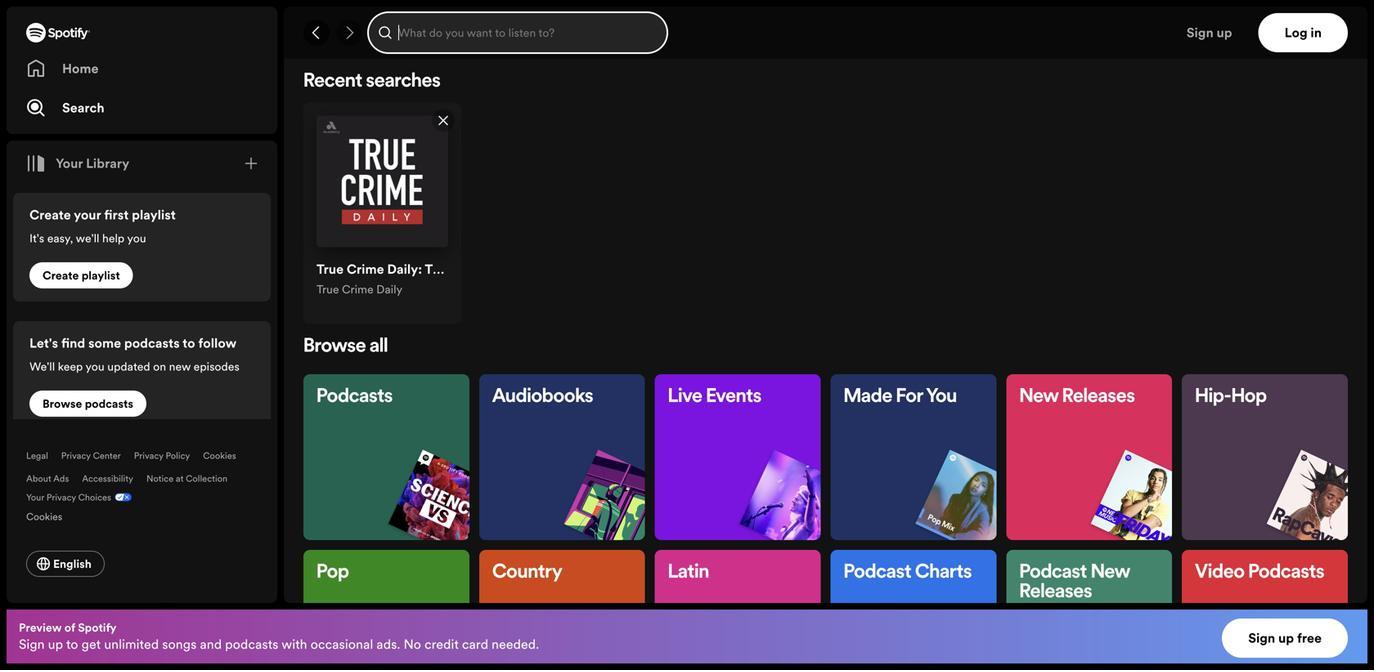 Task type: locate. For each thing, give the bounding box(es) containing it.
browse down the 'keep'
[[43, 396, 82, 412]]

podcasts
[[317, 388, 393, 407], [1249, 564, 1325, 583]]

1 horizontal spatial podcast
[[844, 564, 912, 583]]

collection
[[186, 473, 228, 485]]

you right help
[[127, 231, 146, 246]]

true
[[317, 260, 344, 278], [317, 282, 339, 297]]

your down 'about' at the bottom of page
[[26, 492, 44, 504]]

2 true from the top
[[317, 282, 339, 297]]

with
[[282, 636, 307, 654]]

podcasts up the on
[[124, 335, 180, 353]]

1 horizontal spatial browse
[[304, 337, 366, 357]]

up inside sign up button
[[1217, 24, 1233, 42]]

crime up daily
[[347, 260, 384, 278]]

searches
[[366, 72, 441, 92]]

1 horizontal spatial up
[[1217, 24, 1233, 42]]

podcasts inside preview of spotify sign up to get unlimited songs and podcasts with occasional ads. no credit card needed.
[[225, 636, 279, 654]]

1 vertical spatial podcasts
[[85, 396, 133, 412]]

hop
[[1232, 388, 1267, 407]]

to
[[183, 335, 195, 353], [66, 636, 78, 654]]

center
[[93, 450, 121, 462]]

1 horizontal spatial to
[[183, 335, 195, 353]]

1 horizontal spatial your
[[56, 155, 83, 173]]

podcast new releases
[[1020, 564, 1131, 603]]

video
[[1196, 564, 1245, 583]]

in
[[1311, 24, 1322, 42]]

for
[[896, 388, 924, 407]]

cookies down "your privacy choices" at the left of page
[[26, 511, 62, 524]]

of
[[64, 621, 75, 636]]

california consumer privacy act (ccpa) opt-out icon image
[[111, 492, 132, 507]]

latin link
[[655, 550, 821, 671]]

cookies
[[203, 450, 236, 462], [26, 511, 62, 524]]

browse podcasts link
[[29, 391, 146, 417]]

hip-hop
[[1196, 388, 1267, 407]]

sign inside preview of spotify sign up to get unlimited songs and podcasts with occasional ads. no credit card needed.
[[19, 636, 45, 654]]

podcasts right and
[[225, 636, 279, 654]]

2 horizontal spatial podcast
[[1020, 564, 1088, 583]]

go forward image
[[343, 26, 356, 39]]

browse all
[[304, 337, 388, 357]]

1 horizontal spatial playlist
[[132, 206, 176, 224]]

new
[[1020, 388, 1059, 407], [1091, 564, 1131, 583]]

0 horizontal spatial podcasts
[[317, 388, 393, 407]]

live
[[668, 388, 703, 407]]

releases
[[1063, 388, 1136, 407], [1020, 583, 1093, 603]]

0 horizontal spatial podcast
[[451, 260, 500, 278]]

podcast
[[451, 260, 500, 278], [844, 564, 912, 583], [1020, 564, 1088, 583]]

crime
[[347, 260, 384, 278], [342, 282, 374, 297]]

up for sign up
[[1217, 24, 1233, 42]]

up inside sign up free button
[[1279, 630, 1295, 648]]

0 horizontal spatial browse
[[43, 396, 82, 412]]

video podcasts link
[[1183, 550, 1349, 671]]

browse left all
[[304, 337, 366, 357]]

1 vertical spatial new
[[1091, 564, 1131, 583]]

cookies link
[[203, 450, 236, 462], [26, 507, 75, 525]]

cookies for topmost cookies link
[[203, 450, 236, 462]]

1 vertical spatial browse
[[43, 396, 82, 412]]

up inside preview of spotify sign up to get unlimited songs and podcasts with occasional ads. no credit card needed.
[[48, 636, 63, 654]]

live events
[[668, 388, 762, 407]]

browse inside main element
[[43, 396, 82, 412]]

your for your privacy choices
[[26, 492, 44, 504]]

1 vertical spatial true
[[317, 282, 339, 297]]

playlist inside create your first playlist it's easy, we'll help you
[[132, 206, 176, 224]]

0 vertical spatial cookies
[[203, 450, 236, 462]]

create inside create your first playlist it's easy, we'll help you
[[29, 206, 71, 224]]

cookies link up collection
[[203, 450, 236, 462]]

you inside let's find some podcasts to follow we'll keep you updated on new episodes
[[86, 359, 105, 375]]

search
[[62, 99, 104, 117]]

podcasts down browse all
[[317, 388, 393, 407]]

0 horizontal spatial to
[[66, 636, 78, 654]]

needed.
[[492, 636, 539, 654]]

create up easy,
[[29, 206, 71, 224]]

remove image
[[437, 114, 450, 127]]

cookies link down "your privacy choices" at the left of page
[[26, 507, 75, 525]]

you right the 'keep'
[[86, 359, 105, 375]]

pop link
[[304, 550, 470, 671]]

1 vertical spatial cookies
[[26, 511, 62, 524]]

None search field
[[369, 13, 667, 52]]

notice at collection link
[[146, 473, 228, 485]]

up left of
[[48, 636, 63, 654]]

audiobooks link
[[479, 375, 673, 559]]

true crime daily: the podcast link
[[317, 260, 500, 282]]

2 horizontal spatial up
[[1279, 630, 1295, 648]]

sign up button
[[1181, 13, 1259, 52]]

your inside button
[[56, 155, 83, 173]]

crime left daily
[[342, 282, 374, 297]]

0 horizontal spatial sign
[[19, 636, 45, 654]]

home
[[62, 60, 99, 78]]

0 horizontal spatial cookies
[[26, 511, 62, 524]]

follow
[[198, 335, 237, 353]]

up left the log
[[1217, 24, 1233, 42]]

podcasts
[[124, 335, 180, 353], [85, 396, 133, 412], [225, 636, 279, 654]]

2 vertical spatial podcasts
[[225, 636, 279, 654]]

sign inside sign up button
[[1187, 24, 1214, 42]]

sign for sign up free
[[1249, 630, 1276, 648]]

true left daily:
[[317, 260, 344, 278]]

privacy policy
[[134, 450, 190, 462]]

podcasts up sign up free button
[[1249, 564, 1325, 583]]

playlist right first
[[132, 206, 176, 224]]

on
[[153, 359, 166, 375]]

none search field inside top bar and user menu element
[[369, 13, 667, 52]]

podcast inside podcast new releases
[[1020, 564, 1088, 583]]

english
[[53, 557, 92, 572]]

let's find some podcasts to follow we'll keep you updated on new episodes
[[29, 335, 240, 375]]

to up new
[[183, 335, 195, 353]]

sign inside sign up free button
[[1249, 630, 1276, 648]]

1 vertical spatial podcasts
[[1249, 564, 1325, 583]]

your left library
[[56, 155, 83, 173]]

some
[[88, 335, 121, 353]]

privacy up ads
[[61, 450, 91, 462]]

you inside create your first playlist it's easy, we'll help you
[[127, 231, 146, 246]]

podcast inside podcast charts "link"
[[844, 564, 912, 583]]

to inside preview of spotify sign up to get unlimited songs and podcasts with occasional ads. no credit card needed.
[[66, 636, 78, 654]]

1 horizontal spatial podcasts
[[1249, 564, 1325, 583]]

up left free
[[1279, 630, 1295, 648]]

choices
[[78, 492, 111, 504]]

made for you link
[[831, 375, 1024, 559]]

1 vertical spatial releases
[[1020, 583, 1093, 603]]

2 horizontal spatial sign
[[1249, 630, 1276, 648]]

1 horizontal spatial new
[[1091, 564, 1131, 583]]

free
[[1298, 630, 1322, 648]]

podcasts down updated
[[85, 396, 133, 412]]

0 vertical spatial you
[[127, 231, 146, 246]]

0 horizontal spatial you
[[86, 359, 105, 375]]

cookies up collection
[[203, 450, 236, 462]]

0 vertical spatial podcasts
[[124, 335, 180, 353]]

your
[[56, 155, 83, 173], [26, 492, 44, 504]]

create
[[29, 206, 71, 224], [43, 268, 79, 284]]

1 vertical spatial to
[[66, 636, 78, 654]]

your privacy choices
[[26, 492, 111, 504]]

legal
[[26, 450, 48, 462]]

0 horizontal spatial up
[[48, 636, 63, 654]]

create down easy,
[[43, 268, 79, 284]]

sign
[[1187, 24, 1214, 42], [1249, 630, 1276, 648], [19, 636, 45, 654]]

1 vertical spatial playlist
[[82, 268, 120, 284]]

browse all element
[[304, 337, 1375, 671]]

help
[[102, 231, 125, 246]]

new
[[169, 359, 191, 375]]

1 vertical spatial crime
[[342, 282, 374, 297]]

create inside button
[[43, 268, 79, 284]]

create for your
[[29, 206, 71, 224]]

charts
[[916, 564, 972, 583]]

cookies for bottommost cookies link
[[26, 511, 62, 524]]

0 horizontal spatial playlist
[[82, 268, 120, 284]]

spotify image
[[26, 23, 90, 43]]

1 horizontal spatial cookies link
[[203, 450, 236, 462]]

about ads
[[26, 473, 69, 485]]

you for first
[[127, 231, 146, 246]]

true crime daily: the podcast true crime daily
[[317, 260, 500, 297]]

your for your library
[[56, 155, 83, 173]]

playlist down help
[[82, 268, 120, 284]]

0 vertical spatial create
[[29, 206, 71, 224]]

0 vertical spatial playlist
[[132, 206, 176, 224]]

1 vertical spatial you
[[86, 359, 105, 375]]

to left the get on the left of page
[[66, 636, 78, 654]]

search link
[[26, 92, 258, 124]]

1 vertical spatial create
[[43, 268, 79, 284]]

0 vertical spatial browse
[[304, 337, 366, 357]]

1 vertical spatial your
[[26, 492, 44, 504]]

playlist
[[132, 206, 176, 224], [82, 268, 120, 284]]

true up browse all
[[317, 282, 339, 297]]

privacy down ads
[[47, 492, 76, 504]]

0 vertical spatial to
[[183, 335, 195, 353]]

0 horizontal spatial your
[[26, 492, 44, 504]]

daily
[[377, 282, 403, 297]]

policy
[[166, 450, 190, 462]]

1 horizontal spatial cookies
[[203, 450, 236, 462]]

1 horizontal spatial sign
[[1187, 24, 1214, 42]]

0 horizontal spatial new
[[1020, 388, 1059, 407]]

privacy up notice
[[134, 450, 163, 462]]

legal link
[[26, 450, 48, 462]]

0 vertical spatial true
[[317, 260, 344, 278]]

sign for sign up
[[1187, 24, 1214, 42]]

we'll
[[76, 231, 99, 246]]

0 horizontal spatial cookies link
[[26, 507, 75, 525]]

1 horizontal spatial you
[[127, 231, 146, 246]]

0 vertical spatial your
[[56, 155, 83, 173]]

you for some
[[86, 359, 105, 375]]

ads
[[53, 473, 69, 485]]

country
[[492, 564, 563, 583]]



Task type: vqa. For each thing, say whether or not it's contained in the screenshot.
Clear search field icon
no



Task type: describe. For each thing, give the bounding box(es) containing it.
spotify
[[78, 621, 117, 636]]

0 vertical spatial podcasts
[[317, 388, 393, 407]]

preview of spotify sign up to get unlimited songs and podcasts with occasional ads. no credit card needed.
[[19, 621, 539, 654]]

up for sign up free
[[1279, 630, 1295, 648]]

let's
[[29, 335, 58, 353]]

first
[[104, 206, 129, 224]]

to inside let's find some podcasts to follow we'll keep you updated on new episodes
[[183, 335, 195, 353]]

create playlist
[[43, 268, 120, 284]]

main element
[[7, 7, 277, 604]]

accessibility
[[82, 473, 133, 485]]

about ads link
[[26, 473, 69, 485]]

find
[[61, 335, 85, 353]]

your privacy choices button
[[26, 492, 111, 504]]

the
[[425, 260, 448, 278]]

browse for browse all
[[304, 337, 366, 357]]

live events link
[[655, 375, 849, 559]]

podcast charts
[[844, 564, 972, 583]]

unlimited
[[104, 636, 159, 654]]

create for playlist
[[43, 268, 79, 284]]

made for you
[[844, 388, 957, 407]]

top bar and user menu element
[[284, 7, 1368, 59]]

your library
[[56, 155, 129, 173]]

easy,
[[47, 231, 73, 246]]

notice
[[146, 473, 174, 485]]

hip-
[[1196, 388, 1232, 407]]

podcast charts link
[[831, 550, 997, 671]]

0 vertical spatial crime
[[347, 260, 384, 278]]

audiobooks
[[492, 388, 594, 407]]

english button
[[26, 552, 105, 578]]

pop
[[317, 564, 349, 583]]

songs
[[162, 636, 197, 654]]

hip-hop link
[[1183, 375, 1375, 559]]

get
[[82, 636, 101, 654]]

podcast new releases link
[[1007, 550, 1173, 671]]

no
[[404, 636, 421, 654]]

podcast inside the true crime daily: the podcast true crime daily
[[451, 260, 500, 278]]

card
[[462, 636, 489, 654]]

latin
[[668, 564, 709, 583]]

updated
[[107, 359, 150, 375]]

0 vertical spatial cookies link
[[203, 450, 236, 462]]

privacy for privacy center
[[61, 450, 91, 462]]

made
[[844, 388, 893, 407]]

notice at collection
[[146, 473, 228, 485]]

ads.
[[377, 636, 400, 654]]

at
[[176, 473, 184, 485]]

new inside podcast new releases
[[1091, 564, 1131, 583]]

privacy policy link
[[134, 450, 190, 462]]

preview
[[19, 621, 62, 636]]

new releases
[[1020, 388, 1136, 407]]

podcasts inside let's find some podcasts to follow we'll keep you updated on new episodes
[[124, 335, 180, 353]]

we'll
[[29, 359, 55, 375]]

recent
[[304, 72, 363, 92]]

podcast for podcast charts
[[844, 564, 912, 583]]

you
[[927, 388, 957, 407]]

country link
[[479, 550, 645, 671]]

daily:
[[387, 260, 422, 278]]

create playlist button
[[29, 263, 133, 289]]

log
[[1285, 24, 1308, 42]]

new releases link
[[1007, 375, 1200, 559]]

browse podcasts
[[43, 396, 133, 412]]

0 vertical spatial new
[[1020, 388, 1059, 407]]

recent searches
[[304, 72, 441, 92]]

sign up
[[1187, 24, 1233, 42]]

podcast for podcast new releases
[[1020, 564, 1088, 583]]

it's
[[29, 231, 44, 246]]

What do you want to listen to? field
[[369, 13, 667, 52]]

privacy center
[[61, 450, 121, 462]]

all
[[370, 337, 388, 357]]

and
[[200, 636, 222, 654]]

your
[[74, 206, 101, 224]]

playlist inside button
[[82, 268, 120, 284]]

privacy for privacy policy
[[134, 450, 163, 462]]

recent searches element
[[304, 72, 1349, 324]]

about
[[26, 473, 51, 485]]

1 true from the top
[[317, 260, 344, 278]]

occasional
[[311, 636, 373, 654]]

releases inside podcast new releases
[[1020, 583, 1093, 603]]

log in button
[[1259, 13, 1349, 52]]

video podcasts
[[1196, 564, 1325, 583]]

1 vertical spatial cookies link
[[26, 507, 75, 525]]

home link
[[26, 52, 258, 85]]

episodes
[[194, 359, 240, 375]]

accessibility link
[[82, 473, 133, 485]]

go back image
[[310, 26, 323, 39]]

privacy center link
[[61, 450, 121, 462]]

create your first playlist it's easy, we'll help you
[[29, 206, 176, 246]]

podcasts link
[[304, 375, 497, 559]]

log in
[[1285, 24, 1322, 42]]

browse for browse podcasts
[[43, 396, 82, 412]]

sign up free button
[[1223, 619, 1349, 659]]

0 vertical spatial releases
[[1063, 388, 1136, 407]]

events
[[706, 388, 762, 407]]



